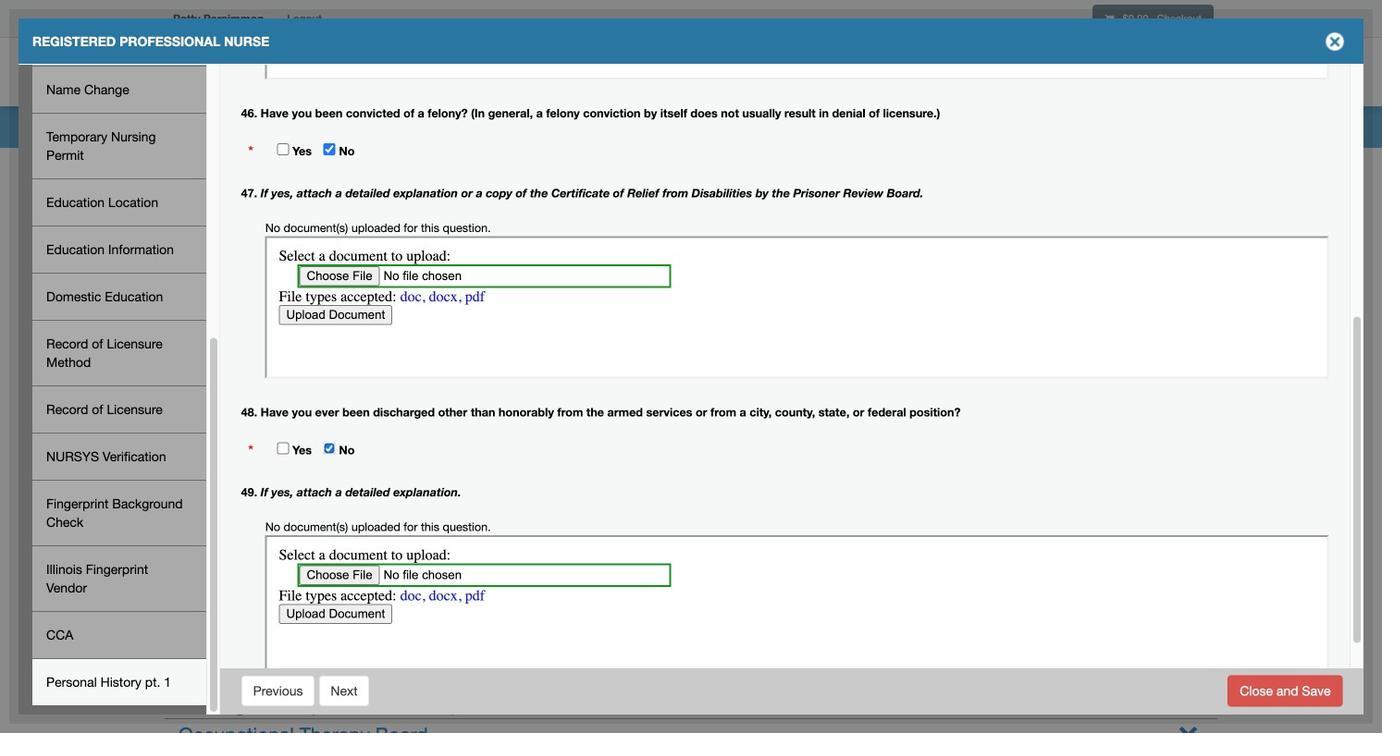 Task type: vqa. For each thing, say whether or not it's contained in the screenshot.
If you are foreign born please select 'UNKNOWN' in this dropdown. image
no



Task type: describe. For each thing, give the bounding box(es) containing it.
illinois department of financial and professional regulation image
[[164, 42, 586, 101]]

2 chevron down image from the top
[[1179, 722, 1198, 734]]

chevron up image
[[1179, 237, 1198, 256]]



Task type: locate. For each thing, give the bounding box(es) containing it.
chevron down image
[[1179, 660, 1198, 680], [1179, 722, 1198, 734]]

close window image
[[1320, 27, 1350, 56]]

None checkbox
[[277, 143, 289, 155], [323, 443, 335, 455], [277, 143, 289, 155], [323, 443, 335, 455]]

1 vertical spatial chevron down image
[[1179, 722, 1198, 734]]

None button
[[241, 676, 315, 707], [319, 676, 370, 707], [1228, 676, 1343, 707], [241, 676, 315, 707], [319, 676, 370, 707], [1228, 676, 1343, 707]]

1 chevron down image from the top
[[1179, 660, 1198, 680]]

None checkbox
[[323, 143, 335, 155], [277, 443, 289, 455], [323, 143, 335, 155], [277, 443, 289, 455]]

shopping cart image
[[1105, 13, 1114, 24]]

0 vertical spatial chevron down image
[[1179, 660, 1198, 680]]



